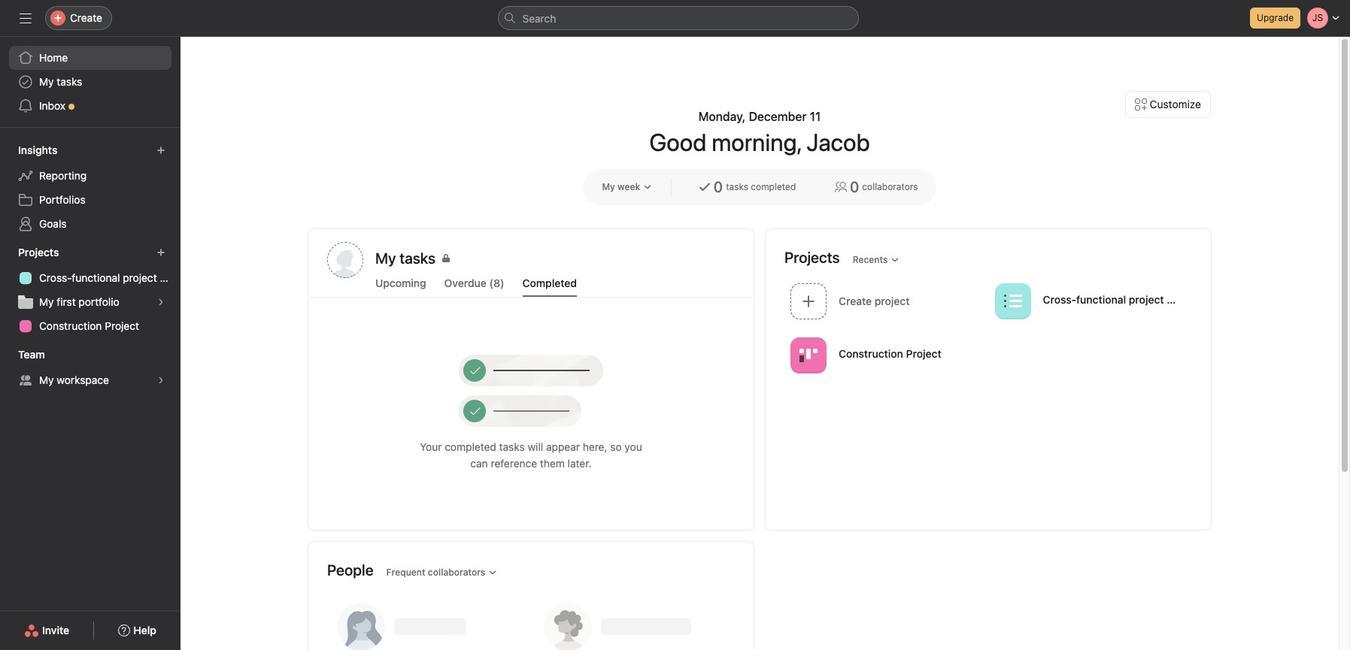 Task type: vqa. For each thing, say whether or not it's contained in the screenshot.
'plan'
yes



Task type: describe. For each thing, give the bounding box(es) containing it.
customize button
[[1125, 91, 1211, 118]]

morning,
[[712, 128, 801, 156]]

0 vertical spatial project
[[105, 320, 139, 333]]

1 vertical spatial project
[[906, 348, 942, 360]]

overdue (8) button
[[444, 277, 504, 297]]

hide sidebar image
[[20, 12, 32, 24]]

my workspace link
[[9, 369, 172, 393]]

1 vertical spatial project
[[1129, 293, 1164, 306]]

home
[[39, 51, 68, 64]]

insights
[[18, 144, 57, 156]]

projects element
[[0, 239, 181, 342]]

goals
[[39, 217, 67, 230]]

1 vertical spatial cross-functional project plan
[[1043, 293, 1188, 306]]

will
[[528, 441, 543, 454]]

create button
[[45, 6, 112, 30]]

tasks inside your completed tasks will appear here, so you can reference them later.
[[499, 441, 525, 454]]

see details, my first portfolio image
[[156, 298, 166, 307]]

new project or portfolio image
[[156, 248, 166, 257]]

your
[[420, 441, 442, 454]]

add profile photo image
[[327, 242, 363, 278]]

cross- inside projects element
[[39, 272, 72, 284]]

project inside projects element
[[123, 272, 157, 284]]

them
[[540, 457, 565, 470]]

you
[[625, 441, 642, 454]]

my workspace
[[39, 374, 109, 387]]

overdue (8)
[[444, 277, 504, 290]]

completed for your
[[445, 441, 496, 454]]

monday,
[[699, 110, 746, 123]]

upcoming button
[[375, 277, 426, 297]]

customize
[[1150, 98, 1202, 111]]

your completed tasks will appear here, so you can reference them later.
[[420, 441, 642, 470]]

construction project inside projects element
[[39, 320, 139, 333]]

1 horizontal spatial projects
[[785, 249, 840, 266]]

frequent collaborators button
[[380, 562, 504, 583]]

global element
[[0, 37, 181, 127]]

2 horizontal spatial tasks
[[726, 181, 749, 193]]

my for my workspace
[[39, 374, 54, 387]]

projects inside popup button
[[18, 246, 59, 259]]

december
[[749, 110, 807, 123]]

invite button
[[14, 618, 79, 645]]

recents
[[853, 254, 888, 265]]

my tasks
[[375, 250, 436, 267]]

construction inside projects element
[[39, 320, 102, 333]]

teams element
[[0, 342, 181, 396]]

my tasks
[[39, 75, 82, 88]]

1 horizontal spatial cross-functional project plan link
[[989, 278, 1193, 327]]

portfolio
[[79, 296, 119, 308]]

overdue
[[444, 277, 487, 290]]

good
[[650, 128, 707, 156]]

my week button
[[595, 177, 659, 198]]

upgrade button
[[1251, 8, 1301, 29]]

1 horizontal spatial cross-
[[1043, 293, 1077, 306]]

list image
[[1004, 292, 1022, 310]]

(8)
[[489, 277, 504, 290]]

tasks completed
[[726, 181, 796, 193]]

plan inside projects element
[[160, 272, 180, 284]]

workspace
[[57, 374, 109, 387]]

help
[[133, 624, 156, 637]]

completed
[[523, 277, 577, 290]]

home link
[[9, 46, 172, 70]]

my tasks link
[[9, 70, 172, 94]]

help button
[[109, 618, 166, 645]]

monday, december 11 good morning, jacob
[[650, 110, 870, 156]]



Task type: locate. For each thing, give the bounding box(es) containing it.
0 for tasks completed
[[714, 178, 723, 196]]

1 vertical spatial tasks
[[726, 181, 749, 193]]

my inside teams element
[[39, 374, 54, 387]]

jacob
[[807, 128, 870, 156]]

0 horizontal spatial cross-functional project plan
[[39, 272, 180, 284]]

my first portfolio
[[39, 296, 119, 308]]

tasks
[[57, 75, 82, 88], [726, 181, 749, 193], [499, 441, 525, 454]]

0 horizontal spatial tasks
[[57, 75, 82, 88]]

11
[[810, 110, 821, 123]]

week
[[618, 181, 640, 193]]

create
[[70, 11, 102, 24]]

0 vertical spatial construction
[[39, 320, 102, 333]]

team
[[18, 348, 45, 361]]

my left 'week'
[[602, 181, 615, 193]]

appear
[[546, 441, 580, 454]]

1 horizontal spatial tasks
[[499, 441, 525, 454]]

0 vertical spatial completed
[[751, 181, 796, 193]]

completed for tasks
[[751, 181, 796, 193]]

0 horizontal spatial cross-
[[39, 272, 72, 284]]

invite
[[42, 624, 69, 637]]

1 horizontal spatial construction project link
[[785, 333, 989, 381]]

see details, my workspace image
[[156, 376, 166, 385]]

0 horizontal spatial plan
[[160, 272, 180, 284]]

project down create project link
[[906, 348, 942, 360]]

cross- right list icon at the right top of the page
[[1043, 293, 1077, 306]]

completed inside your completed tasks will appear here, so you can reference them later.
[[445, 441, 496, 454]]

construction down first
[[39, 320, 102, 333]]

1 vertical spatial functional
[[1077, 293, 1126, 306]]

people
[[327, 562, 374, 579]]

1 horizontal spatial completed
[[751, 181, 796, 193]]

portfolios link
[[9, 188, 172, 212]]

projects button
[[15, 242, 73, 263]]

completed
[[751, 181, 796, 193], [445, 441, 496, 454]]

inbox
[[39, 99, 65, 112]]

collaborators down jacob
[[862, 181, 918, 193]]

portfolios
[[39, 193, 86, 206]]

1 0 from the left
[[714, 178, 723, 196]]

project down portfolio
[[105, 320, 139, 333]]

0 down jacob
[[850, 178, 859, 196]]

my first portfolio link
[[9, 290, 172, 314]]

2 0 from the left
[[850, 178, 859, 196]]

construction project
[[39, 320, 139, 333], [839, 348, 942, 360]]

1 horizontal spatial plan
[[1167, 293, 1188, 306]]

cross- up first
[[39, 272, 72, 284]]

0 horizontal spatial projects
[[18, 246, 59, 259]]

construction down create project
[[839, 348, 904, 360]]

cross-
[[39, 272, 72, 284], [1043, 293, 1077, 306]]

1 horizontal spatial project
[[906, 348, 942, 360]]

completed down morning,
[[751, 181, 796, 193]]

0 for collaborators
[[850, 178, 859, 196]]

my for my week
[[602, 181, 615, 193]]

construction project link
[[9, 314, 172, 339], [785, 333, 989, 381]]

0 horizontal spatial functional
[[72, 272, 120, 284]]

0 horizontal spatial construction
[[39, 320, 102, 333]]

my up inbox
[[39, 75, 54, 88]]

so
[[610, 441, 622, 454]]

my tasks link
[[375, 248, 735, 272]]

0 vertical spatial plan
[[160, 272, 180, 284]]

1 horizontal spatial functional
[[1077, 293, 1126, 306]]

1 horizontal spatial collaborators
[[862, 181, 918, 193]]

reference
[[491, 457, 537, 470]]

completed up can
[[445, 441, 496, 454]]

1 vertical spatial plan
[[1167, 293, 1188, 306]]

frequent
[[386, 567, 426, 578]]

inbox link
[[9, 94, 172, 118]]

Search tasks, projects, and more text field
[[498, 6, 859, 30]]

0 horizontal spatial project
[[105, 320, 139, 333]]

0 left tasks completed
[[714, 178, 723, 196]]

my inside projects element
[[39, 296, 54, 308]]

team button
[[15, 345, 58, 366]]

my for my tasks
[[39, 75, 54, 88]]

my left first
[[39, 296, 54, 308]]

reporting link
[[9, 164, 172, 188]]

new insights image
[[156, 146, 166, 155]]

1 vertical spatial construction project
[[839, 348, 942, 360]]

cross-functional project plan
[[39, 272, 180, 284], [1043, 293, 1188, 306]]

0 vertical spatial tasks
[[57, 75, 82, 88]]

collaborators
[[862, 181, 918, 193], [428, 567, 486, 578]]

0 horizontal spatial construction project link
[[9, 314, 172, 339]]

0 horizontal spatial construction project
[[39, 320, 139, 333]]

construction project link down portfolio
[[9, 314, 172, 339]]

1 vertical spatial cross-
[[1043, 293, 1077, 306]]

functional inside projects element
[[72, 272, 120, 284]]

collaborators inside frequent collaborators "dropdown button"
[[428, 567, 486, 578]]

frequent collaborators
[[386, 567, 486, 578]]

construction project down 'my first portfolio' link
[[39, 320, 139, 333]]

1 vertical spatial construction
[[839, 348, 904, 360]]

2 vertical spatial tasks
[[499, 441, 525, 454]]

can
[[471, 457, 488, 470]]

my
[[39, 75, 54, 88], [602, 181, 615, 193], [39, 296, 54, 308], [39, 374, 54, 387]]

here,
[[583, 441, 608, 454]]

my inside global element
[[39, 75, 54, 88]]

construction project link down create project link
[[785, 333, 989, 381]]

goals link
[[9, 212, 172, 236]]

tasks up 'reference'
[[499, 441, 525, 454]]

my week
[[602, 181, 640, 193]]

upcoming
[[375, 277, 426, 290]]

projects
[[18, 246, 59, 259], [785, 249, 840, 266]]

plan
[[160, 272, 180, 284], [1167, 293, 1188, 306]]

1 horizontal spatial 0
[[850, 178, 859, 196]]

completed button
[[523, 277, 577, 297]]

create project
[[839, 295, 910, 307]]

project
[[123, 272, 157, 284], [1129, 293, 1164, 306]]

recents button
[[846, 249, 907, 270]]

board image
[[800, 346, 818, 365]]

1 horizontal spatial cross-functional project plan
[[1043, 293, 1188, 306]]

1 vertical spatial collaborators
[[428, 567, 486, 578]]

project
[[105, 320, 139, 333], [906, 348, 942, 360]]

0 vertical spatial functional
[[72, 272, 120, 284]]

0 horizontal spatial collaborators
[[428, 567, 486, 578]]

0 horizontal spatial project
[[123, 272, 157, 284]]

1 horizontal spatial project
[[1129, 293, 1164, 306]]

0 horizontal spatial cross-functional project plan link
[[9, 266, 180, 290]]

0 vertical spatial project
[[123, 272, 157, 284]]

upgrade
[[1257, 12, 1294, 23]]

first
[[57, 296, 76, 308]]

tasks inside global element
[[57, 75, 82, 88]]

0
[[714, 178, 723, 196], [850, 178, 859, 196]]

create project link
[[785, 278, 989, 327]]

cross-functional project plan inside projects element
[[39, 272, 180, 284]]

my for my first portfolio
[[39, 296, 54, 308]]

my inside dropdown button
[[602, 181, 615, 193]]

later.
[[568, 457, 592, 470]]

insights element
[[0, 137, 181, 239]]

my down "team" popup button
[[39, 374, 54, 387]]

functional
[[72, 272, 120, 284], [1077, 293, 1126, 306]]

tasks down morning,
[[726, 181, 749, 193]]

collaborators right frequent
[[428, 567, 486, 578]]

0 vertical spatial collaborators
[[862, 181, 918, 193]]

1 vertical spatial completed
[[445, 441, 496, 454]]

construction project down create project link
[[839, 348, 942, 360]]

0 vertical spatial cross-functional project plan
[[39, 272, 180, 284]]

cross-functional project plan link
[[9, 266, 180, 290], [989, 278, 1193, 327]]

reporting
[[39, 169, 87, 182]]

projects left recents
[[785, 249, 840, 266]]

construction
[[39, 320, 102, 333], [839, 348, 904, 360]]

projects down goals
[[18, 246, 59, 259]]

0 vertical spatial cross-
[[39, 272, 72, 284]]

tasks down home
[[57, 75, 82, 88]]

0 horizontal spatial 0
[[714, 178, 723, 196]]

1 horizontal spatial construction
[[839, 348, 904, 360]]

0 horizontal spatial completed
[[445, 441, 496, 454]]

0 vertical spatial construction project
[[39, 320, 139, 333]]

1 horizontal spatial construction project
[[839, 348, 942, 360]]



